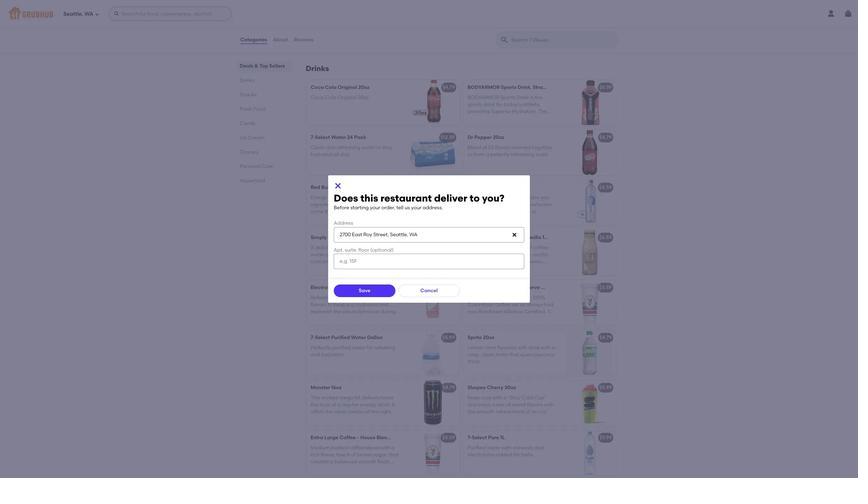 Task type: vqa. For each thing, say whether or not it's contained in the screenshot.
Plus icon
no



Task type: locate. For each thing, give the bounding box(es) containing it.
1 coca from the top
[[311, 85, 324, 91]]

2 horizontal spatial electrolytes
[[496, 209, 524, 215]]

water inside purified water with minerals and electrolytes added for taste.
[[487, 445, 501, 451]]

0 vertical spatial coca cola original 20oz
[[311, 85, 370, 91]]

household
[[240, 178, 265, 184]]

taste.
[[529, 216, 542, 222], [521, 452, 535, 458]]

1 vertical spatial hydrated
[[356, 302, 378, 308]]

water up the perfectly purified water for refueling and hydration.
[[351, 335, 366, 341]]

0 horizontal spatial 24oz
[[392, 435, 403, 441]]

2 horizontal spatial flavors
[[527, 402, 543, 408]]

to inside clean and refreshing water to stay hydrated all day.
[[377, 145, 382, 151]]

address.
[[423, 205, 443, 211]]

0 vertical spatial drinks
[[306, 64, 329, 73]]

and right pure
[[505, 216, 515, 222]]

coffee left 7
[[497, 285, 513, 291]]

7- up perfectly
[[311, 335, 315, 341]]

1 horizontal spatial $5.99
[[600, 385, 612, 391]]

can up vapor
[[492, 195, 501, 201]]

large for extra large coffee - house blend 24oz
[[325, 435, 339, 441]]

form
[[474, 152, 485, 158]]

1 horizontal spatial flavors
[[495, 145, 511, 151]]

of up divine
[[528, 245, 533, 251]]

distilled
[[505, 202, 523, 208]]

with inside lemon-lime flavored soft drink with a crisp, clean taste that quenches your thirst.
[[541, 345, 551, 351]]

crisp down different
[[352, 34, 363, 40]]

for inside the perfectly purified water for refueling and hydration.
[[367, 345, 374, 351]]

starbucks frappuccino vanilla 13.7oz image
[[564, 230, 616, 276]]

1 vertical spatial $5.99
[[600, 385, 612, 391]]

1 vertical spatial coca
[[311, 94, 324, 100]]

1 vertical spatial the
[[468, 409, 476, 415]]

1 vertical spatial extra
[[311, 435, 323, 441]]

a
[[311, 245, 314, 251]]

eat,
[[326, 34, 335, 40]]

a down different
[[347, 34, 351, 40]]

drink down 12oz
[[328, 195, 340, 201]]

7-select pure 1l
[[468, 435, 505, 441]]

of up group on the left
[[339, 202, 343, 208]]

hydrated down clean
[[311, 152, 333, 158]]

and inside a delicious orange juice free from water or preservtives and not from concentrate.
[[361, 252, 371, 258]]

0 horizontal spatial $3.59
[[443, 435, 455, 441]]

24oz right house
[[392, 435, 403, 441]]

purified up purified
[[331, 335, 350, 341]]

$5.29
[[443, 285, 455, 291]]

1 horizontal spatial svg image
[[512, 232, 518, 238]]

water left "24" at the top
[[331, 135, 346, 141]]

blend
[[513, 245, 527, 251]]

0 horizontal spatial -
[[357, 435, 359, 441]]

funyuns onion flavored rings 6oz image
[[407, 5, 459, 51]]

undeniably
[[510, 266, 536, 272]]

1 vertical spatial drink
[[528, 345, 540, 351]]

drink up the quenches
[[528, 345, 540, 351]]

0 vertical spatial original
[[338, 85, 357, 91]]

and up flavor.
[[468, 252, 477, 258]]

0 horizontal spatial hydrated
[[311, 152, 333, 158]]

0 horizontal spatial you
[[347, 302, 355, 308]]

taste. inside purified water with minerals and electrolytes added for taste.
[[521, 452, 535, 458]]

clean
[[311, 145, 325, 151]]

1 horizontal spatial hydrated
[[356, 302, 378, 308]]

a inside lemon-lime flavored soft drink with a crisp, clean taste that quenches your thirst.
[[552, 345, 556, 351]]

7- for 7-select water 24 pack
[[311, 135, 315, 141]]

enjoy
[[478, 402, 491, 408]]

drinks down deals at the left top of the page
[[240, 77, 255, 83]]

0 horizontal spatial the
[[334, 309, 341, 315]]

smartwater
[[524, 202, 552, 208]]

1 horizontal spatial drinks
[[306, 64, 329, 73]]

coffee left house
[[340, 435, 356, 441]]

0 horizontal spatial electrolytes
[[343, 309, 370, 315]]

0 vertical spatial refreshing
[[337, 145, 361, 151]]

flavors inside keep cool with a "stay cold cup" and enjoy a mix of sweet flavors with the smooth refreshment of an icy!
[[527, 402, 543, 408]]

$4.79 for blend of 23 flavors married together to form a pefectly refreshing soda.
[[600, 135, 612, 141]]

the left the smooth
[[468, 409, 476, 415]]

0 vertical spatial large
[[482, 285, 496, 291]]

and inside keep cool with a "stay cold cup" and enjoy a mix of sweet flavors with the smooth refreshment of an icy!
[[468, 402, 477, 408]]

24oz
[[569, 285, 581, 291], [392, 435, 403, 441]]

original
[[338, 85, 357, 91], [338, 94, 357, 100]]

electrolytes inside refreshing kiwi and strawberry flavors to keep you hydrated and replenish the electrolytes lost during exercise.
[[343, 309, 370, 315]]

0 horizontal spatial water
[[331, 135, 346, 141]]

0 vertical spatial svg image
[[845, 9, 853, 18]]

refreshing up day. on the top of the page
[[337, 145, 361, 151]]

deals & top sellers tab
[[240, 62, 289, 70]]

purified inside purified water with minerals and electrolytes added for taste.
[[468, 445, 486, 451]]

strawberry right drink,
[[533, 85, 560, 91]]

strawberry
[[358, 295, 383, 301]]

slurpee cherry 30oz image
[[564, 381, 616, 426]]

and down taurine,
[[369, 209, 378, 215]]

0 horizontal spatial coffee
[[340, 435, 356, 441]]

0 horizontal spatial large
[[325, 435, 339, 441]]

quenches
[[521, 352, 544, 358]]

ice cream tab
[[240, 134, 289, 142]]

your inside lemon-lime flavored soft drink with a crisp, clean taste that quenches your thirst.
[[545, 352, 555, 358]]

with
[[336, 34, 346, 40], [468, 209, 478, 215], [506, 252, 516, 258], [541, 345, 551, 351], [493, 395, 503, 401], [544, 402, 554, 408], [502, 445, 512, 451]]

water down pure
[[487, 445, 501, 451]]

with up flavor
[[336, 34, 346, 40]]

snacks tab
[[240, 91, 289, 98]]

7
[[518, 285, 520, 291]]

1 horizontal spatial for
[[514, 452, 520, 458]]

$12.39
[[441, 135, 455, 141]]

$3.59 for extra large coffee - 7 reserve colombian 24oz
[[600, 285, 612, 291]]

drinks
[[306, 64, 329, 73], [240, 77, 255, 83]]

added inside purified water with minerals and electrolytes added for taste.
[[497, 452, 512, 458]]

red bull 12oz image
[[407, 180, 459, 226]]

the
[[334, 309, 341, 315], [468, 409, 476, 415]]

e,g. 555 Main St, New York NY 10018 search field
[[334, 227, 525, 243]]

0 vertical spatial hydrated
[[311, 152, 333, 158]]

you right keep
[[347, 302, 355, 308]]

7- left pure
[[468, 435, 472, 441]]

does
[[334, 192, 358, 204]]

2 coca from the top
[[311, 94, 324, 100]]

extra
[[468, 285, 480, 291], [311, 435, 323, 441]]

slurpee cherry 30oz
[[468, 385, 516, 391]]

you up feel.
[[483, 195, 491, 201]]

sprite 20oz image
[[564, 331, 616, 376]]

1 vertical spatial can
[[468, 202, 477, 208]]

to right fun
[[320, 34, 325, 40]]

refreshing down married
[[511, 152, 535, 158]]

your right the quenches
[[545, 352, 555, 358]]

drink
[[328, 195, 340, 201], [528, 345, 540, 351]]

flavor.
[[468, 259, 482, 265]]

simply
[[311, 235, 327, 241]]

cold
[[522, 395, 533, 401]]

electrolytes inside purity you can taste; hydration you can feel. vapor distilled smartwater with added electrolytes for a distinctive pure and crisp taste.
[[496, 209, 524, 215]]

coca cola original 20oz
[[311, 85, 370, 91], [311, 94, 369, 100]]

deals
[[240, 63, 254, 69]]

added down feel.
[[479, 209, 495, 215]]

to left keep
[[328, 302, 333, 308]]

1 horizontal spatial large
[[482, 285, 496, 291]]

your down the highly
[[370, 205, 381, 211]]

all
[[334, 152, 339, 158]]

12oz
[[332, 185, 342, 191]]

crisp down distilled
[[516, 216, 527, 222]]

and down the juice
[[361, 252, 371, 258]]

an
[[532, 409, 538, 415]]

0 horizontal spatial extra
[[311, 435, 323, 441]]

0 vertical spatial crisp
[[352, 34, 363, 40]]

and right "minerals"
[[535, 445, 544, 451]]

with inside discover a creamy blend of coffee and milk, mixed with divine vanilla flavor. the finest arabica beans create a rich and undeniably luscious beverage.
[[506, 252, 516, 258]]

snack
[[363, 27, 377, 33]]

- left 7
[[514, 285, 516, 291]]

can down 'purity'
[[468, 202, 477, 208]]

water down "a"
[[311, 252, 325, 258]]

0 vertical spatial can
[[492, 195, 501, 201]]

and down keep
[[468, 402, 477, 408]]

1 horizontal spatial the
[[468, 409, 476, 415]]

and inside funyuns® onion flavored rings are a deliciously different snack that's fun to eat, with a crisp texture and zesty onion flavor
[[382, 34, 392, 40]]

2 vertical spatial flavors
[[527, 402, 543, 408]]

0 vertical spatial drink
[[328, 195, 340, 201]]

0 vertical spatial for
[[525, 209, 531, 215]]

1 vertical spatial 7-
[[311, 335, 315, 341]]

a up fun
[[311, 27, 314, 33]]

you up smartwater
[[541, 195, 550, 201]]

electrolit
[[311, 285, 332, 291]]

1 horizontal spatial coffee
[[497, 285, 513, 291]]

of inside blend of 23 flavors married together to form a pefectly refreshing soda.
[[483, 145, 487, 151]]

a right soft
[[552, 345, 556, 351]]

0 vertical spatial flavors
[[495, 145, 511, 151]]

a down the 23 in the top of the page
[[486, 152, 489, 158]]

delicious
[[316, 245, 337, 251]]

and down that's
[[382, 34, 392, 40]]

0 vertical spatial water
[[331, 135, 346, 141]]

monster 16oz image
[[407, 381, 459, 426]]

about button
[[273, 27, 288, 53]]

with inside purity you can taste; hydration you can feel. vapor distilled smartwater with added electrolytes for a distinctive pure and crisp taste.
[[468, 209, 478, 215]]

select left pure
[[472, 435, 487, 441]]

strawberry up kiwi
[[334, 285, 360, 291]]

1 vertical spatial for
[[367, 345, 374, 351]]

with up arabica
[[506, 252, 516, 258]]

"stay
[[508, 395, 521, 401]]

blend right house
[[377, 435, 391, 441]]

$3.59 for extra large coffee - house blend 24oz
[[443, 435, 455, 441]]

refreshment
[[496, 409, 525, 415]]

for down "minerals"
[[514, 452, 520, 458]]

a down smartwater
[[532, 209, 536, 215]]

smartwater 1l image
[[564, 180, 616, 226]]

0 horizontal spatial flavors
[[311, 302, 327, 308]]

red bull 12oz
[[311, 185, 342, 191]]

1 horizontal spatial blend
[[468, 145, 481, 151]]

water down the 7-select purified water gallon
[[352, 345, 366, 351]]

drinks down "zesty"
[[306, 64, 329, 73]]

electrolytes down keep
[[343, 309, 370, 315]]

with up distinctive
[[468, 209, 478, 215]]

starbucks frappuccino vanilla 13.7oz
[[468, 235, 557, 241]]

of left an
[[526, 409, 531, 415]]

0 vertical spatial 24oz
[[569, 285, 581, 291]]

funyuns® onion flavored rings are a deliciously different snack that's fun to eat, with a crisp texture and zesty onion flavor button
[[307, 5, 459, 51]]

for inside purity you can taste; hydration you can feel. vapor distilled smartwater with added electrolytes for a distinctive pure and crisp taste.
[[525, 209, 531, 215]]

your right us
[[411, 205, 422, 211]]

thirst.
[[468, 359, 481, 365]]

mix
[[497, 402, 505, 408]]

crisp inside funyuns® onion flavored rings are a deliciously different snack that's fun to eat, with a crisp texture and zesty onion flavor
[[352, 34, 363, 40]]

1 vertical spatial 24oz
[[392, 435, 403, 441]]

7- for 7-select purified water gallon
[[311, 335, 315, 341]]

0 vertical spatial -
[[514, 285, 516, 291]]

hydrated down strawberry
[[356, 302, 378, 308]]

the down keep
[[334, 309, 341, 315]]

to inside funyuns® onion flavored rings are a deliciously different snack that's fun to eat, with a crisp texture and zesty onion flavor
[[320, 34, 325, 40]]

1 vertical spatial electrolytes
[[343, 309, 370, 315]]

of left the 23 in the top of the page
[[483, 145, 487, 151]]

purified
[[331, 335, 350, 341], [468, 445, 486, 451]]

water down pack
[[362, 145, 376, 151]]

electrolytes down distilled
[[496, 209, 524, 215]]

red
[[311, 185, 320, 191]]

1 vertical spatial water
[[351, 335, 366, 341]]

select for pure
[[472, 435, 487, 441]]

rings
[[376, 19, 389, 25]]

added
[[479, 209, 495, 215], [497, 452, 512, 458]]

simply orange juice 52oz image
[[407, 230, 459, 276]]

your for lemon-
[[545, 352, 555, 358]]

exercise.
[[311, 316, 332, 322]]

and right kiwi
[[347, 295, 357, 301]]

strawberry
[[533, 85, 560, 91], [334, 285, 360, 291]]

simply orange juice 52oz
[[311, 235, 373, 241]]

1 horizontal spatial crisp
[[516, 216, 527, 222]]

hydrated
[[311, 152, 333, 158], [356, 302, 378, 308]]

from right not at the left of the page
[[381, 252, 392, 258]]

1 horizontal spatial refreshing
[[511, 152, 535, 158]]

taste. down smartwater
[[529, 216, 542, 222]]

0 horizontal spatial svg image
[[334, 182, 342, 190]]

from up not at the left of the page
[[379, 245, 390, 251]]

svg image
[[845, 9, 853, 18], [334, 182, 342, 190], [512, 232, 518, 238]]

flavors up pefectly
[[495, 145, 511, 151]]

replenish
[[311, 309, 332, 315]]

and inside purity you can taste; hydration you can feel. vapor distilled smartwater with added electrolytes for a distinctive pure and crisp taste.
[[505, 216, 515, 222]]

dr pepper 20oz
[[468, 135, 505, 141]]

$4.79
[[443, 85, 455, 91], [600, 135, 612, 141], [600, 335, 612, 341], [443, 385, 455, 391]]

52oz
[[362, 235, 373, 241]]

categories
[[240, 37, 267, 43]]

to left 'form'
[[468, 152, 473, 158]]

and down perfectly
[[311, 352, 320, 358]]

hydrated inside clean and refreshing water to stay hydrated all day.
[[311, 152, 333, 158]]

purified down "7-select pure 1l"
[[468, 445, 486, 451]]

select
[[315, 135, 330, 141], [315, 335, 330, 341], [472, 435, 487, 441]]

1 horizontal spatial added
[[497, 452, 512, 458]]

this
[[361, 192, 378, 204]]

with down 1l
[[502, 445, 512, 451]]

1 vertical spatial $3.59
[[443, 435, 455, 441]]

1 vertical spatial taste.
[[521, 452, 535, 458]]

- for 7
[[514, 285, 516, 291]]

1 vertical spatial crisp
[[516, 216, 527, 222]]

$5.99 for keep cool with a "stay cold cup" and enjoy a mix of sweet flavors with the smooth refreshment of an icy!
[[600, 385, 612, 391]]

crisp,
[[468, 352, 481, 358]]

and up all
[[326, 145, 336, 151]]

0 vertical spatial coca
[[311, 85, 324, 91]]

0 vertical spatial the
[[334, 309, 341, 315]]

electrolytes inside purified water with minerals and electrolytes added for taste.
[[468, 452, 495, 458]]

for down smartwater
[[525, 209, 531, 215]]

cancel
[[421, 288, 438, 294]]

0 vertical spatial from
[[379, 245, 390, 251]]

blend up 'form'
[[468, 145, 481, 151]]

0 vertical spatial $3.59
[[600, 285, 612, 291]]

deals & top sellers
[[240, 63, 285, 69]]

2 vertical spatial select
[[472, 435, 487, 441]]

0 vertical spatial extra
[[468, 285, 480, 291]]

crisp
[[352, 34, 363, 40], [516, 216, 527, 222]]

0 horizontal spatial drink
[[328, 195, 340, 201]]

1 vertical spatial -
[[357, 435, 359, 441]]

1 vertical spatial purified
[[468, 445, 486, 451]]

sports
[[501, 85, 517, 91]]

1 vertical spatial refreshing
[[511, 152, 535, 158]]

svg image
[[114, 11, 119, 16], [95, 12, 99, 16]]

1 horizontal spatial your
[[411, 205, 422, 211]]

21oz
[[373, 285, 383, 291]]

flavors up replenish
[[311, 302, 327, 308]]

electrolytes down "7-select pure 1l"
[[468, 452, 495, 458]]

2 vertical spatial for
[[514, 452, 520, 458]]

select up clean
[[315, 135, 330, 141]]

0 horizontal spatial crisp
[[352, 34, 363, 40]]

2 vertical spatial 7-
[[468, 435, 472, 441]]

extra large coffee - house blend 24oz image
[[407, 431, 459, 476]]

you inside refreshing kiwi and strawberry flavors to keep you hydrated and replenish the electrolytes lost during exercise.
[[347, 302, 355, 308]]

0 horizontal spatial added
[[479, 209, 495, 215]]

24oz right colombian
[[569, 285, 581, 291]]

save
[[359, 288, 371, 294]]

refreshing inside clean and refreshing water to stay hydrated all day.
[[337, 145, 361, 151]]

select up perfectly
[[315, 335, 330, 341]]

to left you?
[[470, 192, 480, 204]]

with up the quenches
[[541, 345, 551, 351]]

vanilla
[[525, 235, 542, 241]]

and inside energy drink containing highly quality ingredients of caffeine, taurine, some b-group vitamins, and sugars.
[[369, 209, 378, 215]]

0 horizontal spatial $5.99
[[443, 335, 455, 341]]

7- up clean
[[311, 135, 315, 141]]

0 vertical spatial blend
[[468, 145, 481, 151]]

fresh food tab
[[240, 105, 289, 113]]

to inside refreshing kiwi and strawberry flavors to keep you hydrated and replenish the electrolytes lost during exercise.
[[328, 302, 333, 308]]

extra for extra large coffee - house blend 24oz
[[311, 435, 323, 441]]

that
[[509, 352, 519, 358]]

7-select purified water gallon image
[[407, 331, 459, 376]]

0 vertical spatial 7-
[[311, 135, 315, 141]]

pefectly
[[491, 152, 510, 158]]

flavors inside blend of 23 flavors married together to form a pefectly refreshing soda.
[[495, 145, 511, 151]]

1 vertical spatial coffee
[[340, 435, 356, 441]]

taste. down "minerals"
[[521, 452, 535, 458]]

lost
[[371, 309, 380, 315]]

highly
[[368, 195, 382, 201]]

1 vertical spatial select
[[315, 335, 330, 341]]

grocery tab
[[240, 149, 289, 156]]

mixed
[[491, 252, 505, 258]]

flavors up an
[[527, 402, 543, 408]]

extra for extra large coffee - 7 reserve colombian 24oz
[[468, 285, 480, 291]]

flavors
[[495, 145, 511, 151], [311, 302, 327, 308], [527, 402, 543, 408]]

0 vertical spatial coffee
[[497, 285, 513, 291]]

1 vertical spatial flavors
[[311, 302, 327, 308]]

added down 1l
[[497, 452, 512, 458]]

fresh
[[240, 106, 253, 112]]

2 horizontal spatial for
[[525, 209, 531, 215]]

24
[[347, 135, 353, 141]]

to left stay
[[377, 145, 382, 151]]

monster 16oz
[[311, 385, 342, 391]]

cup"
[[535, 395, 547, 401]]

drink inside lemon-lime flavored soft drink with a crisp, clean taste that quenches your thirst.
[[528, 345, 540, 351]]

for down gallon
[[367, 345, 374, 351]]

large for extra large coffee - 7 reserve colombian 24oz
[[482, 285, 496, 291]]

candy tab
[[240, 120, 289, 127]]

1 horizontal spatial purified
[[468, 445, 486, 451]]

1 horizontal spatial 24oz
[[569, 285, 581, 291]]

0 horizontal spatial refreshing
[[337, 145, 361, 151]]

- left house
[[357, 435, 359, 441]]



Task type: describe. For each thing, give the bounding box(es) containing it.
onion
[[324, 41, 337, 47]]

are
[[390, 19, 398, 25]]

coffee for 7
[[497, 285, 513, 291]]

1 horizontal spatial can
[[492, 195, 501, 201]]

purity
[[468, 195, 481, 201]]

concentrate.
[[311, 259, 342, 265]]

energy drink containing highly quality ingredients of caffeine, taurine, some b-group vitamins, and sugars.
[[311, 195, 400, 215]]

and inside purified water with minerals and electrolytes added for taste.
[[535, 445, 544, 451]]

colombian
[[541, 285, 568, 291]]

pure
[[488, 435, 499, 441]]

starbucks
[[468, 235, 492, 241]]

juice
[[356, 245, 367, 251]]

bodyarmor sports drink, strawberry banana 28oz image
[[564, 80, 616, 126]]

starting
[[351, 205, 369, 211]]

to inside does this restaurant deliver to you? before starting your order, tell us your address.
[[470, 192, 480, 204]]

cancel button
[[398, 285, 460, 297]]

hydrated inside refreshing kiwi and strawberry flavors to keep you hydrated and replenish the electrolytes lost during exercise.
[[356, 302, 378, 308]]

and down finest
[[499, 266, 509, 272]]

containing
[[341, 195, 367, 201]]

extra large coffee - house blend 24oz
[[311, 435, 403, 441]]

your for does
[[411, 205, 422, 211]]

or
[[326, 252, 331, 258]]

1 vertical spatial cola
[[325, 94, 337, 100]]

drink inside energy drink containing highly quality ingredients of caffeine, taurine, some b-group vitamins, and sugars.
[[328, 195, 340, 201]]

$6.59
[[600, 235, 612, 241]]

kiwi
[[337, 295, 346, 301]]

about
[[273, 37, 288, 43]]

2 horizontal spatial you
[[541, 195, 550, 201]]

7-select water 24 pack image
[[407, 130, 459, 176]]

and inside clean and refreshing water to stay hydrated all day.
[[326, 145, 336, 151]]

married
[[512, 145, 531, 151]]

$5.39
[[600, 85, 612, 91]]

personal care tab
[[240, 163, 289, 170]]

with up mix
[[493, 395, 503, 401]]

&
[[255, 63, 259, 69]]

a up mix
[[504, 395, 507, 401]]

water inside a delicious orange juice free from water or preservtives and not from concentrate.
[[311, 252, 325, 258]]

refreshing kiwi and strawberry flavors to keep you hydrated and replenish the electrolytes lost during exercise.
[[311, 295, 396, 322]]

beans
[[528, 259, 543, 265]]

coffee for house
[[340, 435, 356, 441]]

magnifying glass icon image
[[500, 36, 509, 44]]

the
[[483, 259, 492, 265]]

and up during
[[379, 302, 389, 308]]

vanilla
[[533, 252, 548, 258]]

flavors inside refreshing kiwi and strawberry flavors to keep you hydrated and replenish the electrolytes lost during exercise.
[[311, 302, 327, 308]]

2 coca cola original 20oz from the top
[[311, 94, 369, 100]]

0 horizontal spatial blend
[[377, 435, 391, 441]]

of up refreshment at the bottom right of the page
[[506, 402, 511, 408]]

household tab
[[240, 177, 289, 185]]

taste. inside purity you can taste; hydration you can feel. vapor distilled smartwater with added electrolytes for a distinctive pure and crisp taste.
[[529, 216, 542, 222]]

fun
[[311, 34, 318, 40]]

hydration.
[[321, 352, 346, 358]]

$5.99 for perfectly purified water for refueling and hydration.
[[443, 335, 455, 341]]

feel.
[[478, 202, 488, 208]]

stay
[[383, 145, 393, 151]]

1 horizontal spatial water
[[351, 335, 366, 341]]

a left mix
[[492, 402, 496, 408]]

ice cream
[[240, 135, 265, 141]]

pack
[[354, 135, 367, 141]]

fresh food
[[240, 106, 266, 112]]

cherry
[[487, 385, 504, 391]]

drink,
[[518, 85, 532, 91]]

keep cool with a "stay cold cup" and enjoy a mix of sweet flavors with the smooth refreshment of an icy!
[[468, 395, 554, 415]]

1 horizontal spatial you
[[483, 195, 491, 201]]

house
[[361, 435, 376, 441]]

the inside refreshing kiwi and strawberry flavors to keep you hydrated and replenish the electrolytes lost during exercise.
[[334, 309, 341, 315]]

ice
[[240, 135, 247, 141]]

grocery
[[240, 149, 259, 155]]

taste
[[496, 352, 508, 358]]

soda.
[[536, 152, 549, 158]]

floor
[[359, 247, 369, 253]]

of inside energy drink containing highly quality ingredients of caffeine, taurine, some b-group vitamins, and sugars.
[[339, 202, 343, 208]]

tell
[[397, 205, 404, 211]]

added inside purity you can taste; hydration you can feel. vapor distilled smartwater with added electrolytes for a distinctive pure and crisp taste.
[[479, 209, 495, 215]]

1 vertical spatial original
[[338, 94, 357, 100]]

flavor
[[338, 41, 352, 47]]

discover a creamy blend of coffee and milk, mixed with divine vanilla flavor. the finest arabica beans create a rich and undeniably luscious beverage.
[[468, 245, 556, 279]]

7-select water 24 pack
[[311, 135, 367, 141]]

sellers
[[270, 63, 285, 69]]

2 vertical spatial svg image
[[512, 232, 518, 238]]

$3.99
[[600, 435, 612, 441]]

1 vertical spatial svg image
[[334, 182, 342, 190]]

1 coca cola original 20oz from the top
[[311, 85, 370, 91]]

0 horizontal spatial purified
[[331, 335, 350, 341]]

group
[[330, 209, 345, 215]]

coca cola original 20oz image
[[407, 80, 459, 126]]

refreshing inside blend of 23 flavors married together to form a pefectly refreshing soda.
[[511, 152, 535, 158]]

a left rich
[[485, 266, 488, 272]]

lime
[[486, 345, 496, 351]]

perfectly purified water for refueling and hydration.
[[311, 345, 396, 358]]

0 vertical spatial strawberry
[[533, 85, 560, 91]]

select for purified
[[315, 335, 330, 341]]

sugars.
[[379, 209, 397, 215]]

restaurant
[[381, 192, 432, 204]]

deliver
[[434, 192, 468, 204]]

during
[[381, 309, 396, 315]]

0 horizontal spatial strawberry
[[334, 285, 360, 291]]

with up icy!
[[544, 402, 554, 408]]

reviews button
[[294, 27, 314, 53]]

water inside the perfectly purified water for refueling and hydration.
[[352, 345, 366, 351]]

sweet
[[512, 402, 526, 408]]

arabica
[[508, 259, 527, 265]]

some
[[311, 209, 324, 215]]

and inside the perfectly purified water for refueling and hydration.
[[311, 352, 320, 358]]

23
[[488, 145, 494, 151]]

icy!
[[539, 409, 547, 415]]

vapor
[[489, 202, 503, 208]]

select for water
[[315, 135, 330, 141]]

1 vertical spatial from
[[381, 252, 392, 258]]

discover
[[468, 245, 488, 251]]

free
[[369, 245, 378, 251]]

keep
[[468, 395, 480, 401]]

coffee
[[534, 245, 549, 251]]

rich
[[489, 266, 498, 272]]

slurpee
[[468, 385, 486, 391]]

of inside discover a creamy blend of coffee and milk, mixed with divine vanilla flavor. the finest arabica beans create a rich and undeniably luscious beverage.
[[528, 245, 533, 251]]

the inside keep cool with a "stay cold cup" and enjoy a mix of sweet flavors with the smooth refreshment of an icy!
[[468, 409, 476, 415]]

a inside blend of 23 flavors married together to form a pefectly refreshing soda.
[[486, 152, 489, 158]]

- for house
[[357, 435, 359, 441]]

(optional)
[[371, 247, 394, 253]]

with inside funyuns® onion flavored rings are a deliciously different snack that's fun to eat, with a crisp texture and zesty onion flavor
[[336, 34, 346, 40]]

7- for 7-select pure 1l
[[468, 435, 472, 441]]

svg image inside main navigation navigation
[[845, 9, 853, 18]]

16oz
[[332, 385, 342, 391]]

e,g. 15F search field
[[334, 254, 525, 269]]

extra large coffee - 7 reserve colombian 24oz image
[[564, 280, 616, 326]]

cool
[[481, 395, 491, 401]]

deliciously
[[315, 27, 340, 33]]

banana
[[561, 85, 580, 91]]

energy
[[311, 195, 327, 201]]

a inside purity you can taste; hydration you can feel. vapor distilled smartwater with added electrolytes for a distinctive pure and crisp taste.
[[532, 209, 536, 215]]

main navigation navigation
[[0, 0, 859, 27]]

perfectly
[[311, 345, 332, 351]]

0 horizontal spatial your
[[370, 205, 381, 211]]

1l
[[501, 435, 505, 441]]

soft
[[518, 345, 527, 351]]

funyuns® onion flavored rings are a deliciously different snack that's fun to eat, with a crisp texture and zesty onion flavor
[[311, 19, 398, 47]]

care
[[262, 164, 274, 170]]

drinks tab
[[240, 77, 289, 84]]

with inside purified water with minerals and electrolytes added for taste.
[[502, 445, 512, 451]]

$4.79 for coca cola original 20oz
[[443, 85, 455, 91]]

crisp inside purity you can taste; hydration you can feel. vapor distilled smartwater with added electrolytes for a distinctive pure and crisp taste.
[[516, 216, 527, 222]]

for inside purified water with minerals and electrolytes added for taste.
[[514, 452, 520, 458]]

seattle,
[[63, 11, 83, 17]]

dr pepper 20oz image
[[564, 130, 616, 176]]

blend inside blend of 23 flavors married together to form a pefectly refreshing soda.
[[468, 145, 481, 151]]

0 horizontal spatial svg image
[[95, 12, 99, 16]]

7-select pure 1l image
[[564, 431, 616, 476]]

0 vertical spatial cola
[[325, 85, 337, 91]]

taste;
[[503, 195, 516, 201]]

a up mixed
[[489, 245, 493, 251]]

water inside clean and refreshing water to stay hydrated all day.
[[362, 145, 376, 151]]

beverage.
[[468, 273, 492, 279]]

to inside blend of 23 flavors married together to form a pefectly refreshing soda.
[[468, 152, 473, 158]]

gallon
[[367, 335, 383, 341]]

electrolit strawberry kiwi 21oz image
[[407, 280, 459, 326]]

$4.79 for lemon-lime flavored soft drink with a crisp, clean taste that quenches your thirst.
[[600, 335, 612, 341]]

drinks inside tab
[[240, 77, 255, 83]]

day.
[[340, 152, 350, 158]]

seattle, wa
[[63, 11, 93, 17]]

before
[[334, 205, 349, 211]]

order,
[[382, 205, 395, 211]]

keep
[[334, 302, 345, 308]]

0 horizontal spatial can
[[468, 202, 477, 208]]

1 horizontal spatial svg image
[[114, 11, 119, 16]]



